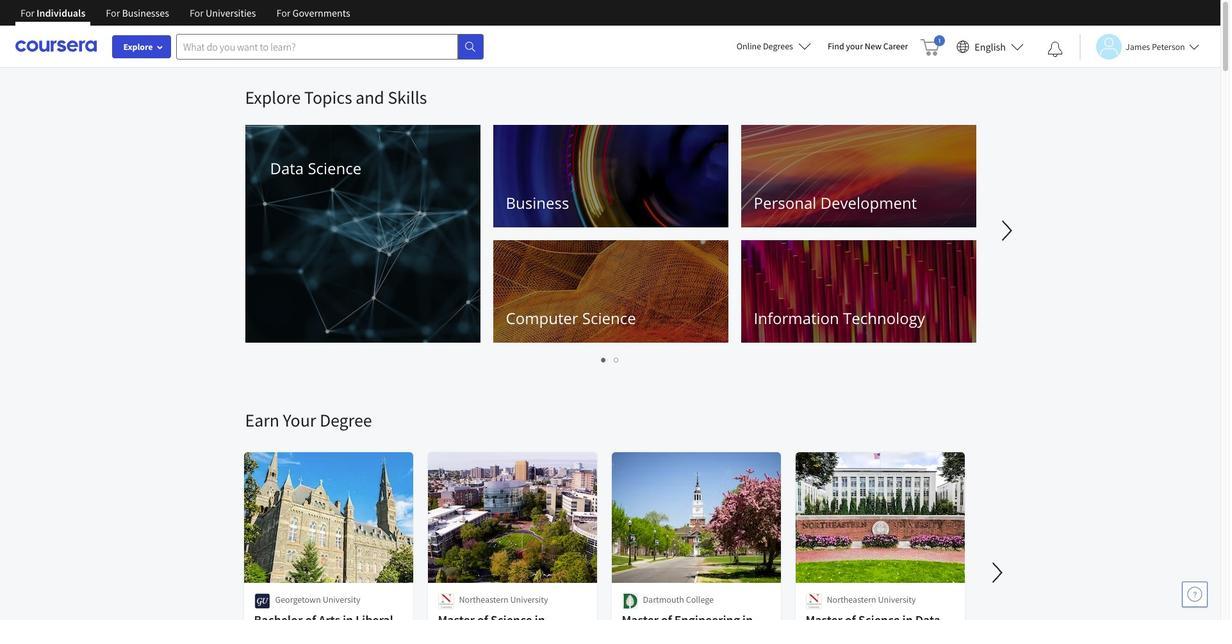 Task type: locate. For each thing, give the bounding box(es) containing it.
science inside computer science link
[[583, 308, 636, 329]]

northeastern for first northeastern university image from the right
[[827, 594, 877, 606]]

shopping cart: 1 item image
[[921, 35, 946, 56]]

3 for from the left
[[190, 6, 204, 19]]

0 horizontal spatial northeastern university link
[[427, 451, 598, 621]]

explore inside dropdown button
[[123, 41, 153, 53]]

james
[[1126, 41, 1151, 52]]

science up 1
[[583, 308, 636, 329]]

information technology link
[[741, 240, 977, 343]]

information technology
[[754, 308, 926, 329]]

for governments
[[277, 6, 350, 19]]

technology
[[844, 308, 926, 329]]

science right data
[[308, 158, 362, 179]]

0 horizontal spatial northeastern university
[[459, 594, 548, 606]]

1 vertical spatial explore
[[245, 86, 301, 109]]

2 northeastern university link from the left
[[795, 451, 966, 621]]

0 horizontal spatial university
[[323, 594, 361, 606]]

1 horizontal spatial northeastern
[[827, 594, 877, 606]]

show notifications image
[[1048, 42, 1063, 57]]

explore left topics
[[245, 86, 301, 109]]

0 horizontal spatial northeastern university image
[[438, 594, 454, 610]]

for left businesses on the left of the page
[[106, 6, 120, 19]]

1 horizontal spatial northeastern university image
[[806, 594, 822, 610]]

earn your degree
[[245, 409, 372, 432]]

explore
[[123, 41, 153, 53], [245, 86, 301, 109]]

0 horizontal spatial northeastern
[[459, 594, 509, 606]]

1 for from the left
[[21, 6, 35, 19]]

2 horizontal spatial university
[[879, 594, 916, 606]]

explore down for businesses
[[123, 41, 153, 53]]

2 northeastern university from the left
[[827, 594, 916, 606]]

3 university from the left
[[879, 594, 916, 606]]

governments
[[293, 6, 350, 19]]

0 vertical spatial explore
[[123, 41, 153, 53]]

northeastern university link
[[427, 451, 598, 621], [795, 451, 966, 621]]

for
[[21, 6, 35, 19], [106, 6, 120, 19], [190, 6, 204, 19], [277, 6, 291, 19]]

0 horizontal spatial science
[[308, 158, 362, 179]]

science for computer science
[[583, 308, 636, 329]]

data science image
[[245, 125, 480, 343]]

banner navigation
[[10, 0, 361, 35]]

data science
[[270, 158, 362, 179]]

2
[[614, 354, 620, 366]]

english button
[[952, 26, 1029, 67]]

for left individuals
[[21, 6, 35, 19]]

None search field
[[176, 34, 484, 59]]

university
[[323, 594, 361, 606], [511, 594, 548, 606], [879, 594, 916, 606]]

1 university from the left
[[323, 594, 361, 606]]

skills
[[388, 86, 427, 109]]

georgetown university link
[[243, 451, 414, 621]]

online
[[737, 40, 762, 52]]

for businesses
[[106, 6, 169, 19]]

1 horizontal spatial science
[[583, 308, 636, 329]]

0 horizontal spatial explore
[[123, 41, 153, 53]]

for for universities
[[190, 6, 204, 19]]

data
[[270, 158, 304, 179]]

personal development image
[[741, 125, 977, 228]]

1 vertical spatial science
[[583, 308, 636, 329]]

for for individuals
[[21, 6, 35, 19]]

2 northeastern from the left
[[827, 594, 877, 606]]

for left governments
[[277, 6, 291, 19]]

for left universities
[[190, 6, 204, 19]]

science inside data science link
[[308, 158, 362, 179]]

next slide image
[[992, 215, 1023, 246]]

northeastern university
[[459, 594, 548, 606], [827, 594, 916, 606]]

northeastern
[[459, 594, 509, 606], [827, 594, 877, 606]]

0 vertical spatial science
[[308, 158, 362, 179]]

for for businesses
[[106, 6, 120, 19]]

your
[[846, 40, 864, 52]]

for individuals
[[21, 6, 85, 19]]

1 horizontal spatial northeastern university link
[[795, 451, 966, 621]]

list
[[245, 353, 976, 367]]

college
[[686, 594, 714, 606]]

list inside explore topics and skills carousel element
[[245, 353, 976, 367]]

for universities
[[190, 6, 256, 19]]

universities
[[206, 6, 256, 19]]

business link
[[493, 125, 729, 228]]

peterson
[[1153, 41, 1186, 52]]

science
[[308, 158, 362, 179], [583, 308, 636, 329]]

1 northeastern from the left
[[459, 594, 509, 606]]

business
[[506, 192, 569, 213]]

list containing 1
[[245, 353, 976, 367]]

online degrees
[[737, 40, 794, 52]]

for for governments
[[277, 6, 291, 19]]

georgetown
[[275, 594, 321, 606]]

personal
[[754, 192, 817, 213]]

your
[[283, 409, 316, 432]]

computer science image
[[493, 240, 729, 343]]

1 horizontal spatial university
[[511, 594, 548, 606]]

1 horizontal spatial northeastern university
[[827, 594, 916, 606]]

degree
[[320, 409, 372, 432]]

information technology image
[[741, 240, 977, 343]]

northeastern university image
[[438, 594, 454, 610], [806, 594, 822, 610]]

2 for from the left
[[106, 6, 120, 19]]

1 horizontal spatial explore
[[245, 86, 301, 109]]

4 for from the left
[[277, 6, 291, 19]]

development
[[821, 192, 917, 213]]

computer
[[506, 308, 579, 329]]



Task type: vqa. For each thing, say whether or not it's contained in the screenshot.
the left day
no



Task type: describe. For each thing, give the bounding box(es) containing it.
personal development link
[[741, 125, 977, 228]]

businesses
[[122, 6, 169, 19]]

data science link
[[245, 125, 480, 343]]

2 button
[[611, 353, 623, 367]]

dartmouth college
[[643, 594, 714, 606]]

degrees
[[763, 40, 794, 52]]

english
[[975, 40, 1006, 53]]

dartmouth college link
[[611, 451, 782, 621]]

georgetown university
[[275, 594, 361, 606]]

and
[[356, 86, 384, 109]]

dartmouth college image
[[622, 594, 638, 610]]

explore topics and skills
[[245, 86, 427, 109]]

find your new career link
[[822, 38, 915, 54]]

career
[[884, 40, 909, 52]]

What do you want to learn? text field
[[176, 34, 458, 59]]

explore topics and skills carousel element
[[239, 68, 1231, 371]]

1
[[602, 354, 607, 366]]

find your new career
[[828, 40, 909, 52]]

explore button
[[112, 35, 171, 58]]

explore for explore topics and skills
[[245, 86, 301, 109]]

information
[[754, 308, 840, 329]]

new
[[865, 40, 882, 52]]

james peterson button
[[1080, 34, 1200, 59]]

coursera image
[[15, 36, 97, 57]]

science for data science
[[308, 158, 362, 179]]

individuals
[[37, 6, 85, 19]]

computer science link
[[493, 240, 729, 343]]

dartmouth
[[643, 594, 685, 606]]

earn your degree carousel element
[[239, 371, 1231, 621]]

find
[[828, 40, 845, 52]]

topics
[[304, 86, 352, 109]]

computer science
[[506, 308, 636, 329]]

next slide image
[[982, 558, 1013, 588]]

earn
[[245, 409, 279, 432]]

help center image
[[1188, 587, 1203, 603]]

2 university from the left
[[511, 594, 548, 606]]

1 northeastern university image from the left
[[438, 594, 454, 610]]

online degrees button
[[727, 32, 822, 60]]

1 northeastern university link from the left
[[427, 451, 598, 621]]

explore for explore
[[123, 41, 153, 53]]

james peterson
[[1126, 41, 1186, 52]]

1 button
[[598, 353, 611, 367]]

business image
[[493, 125, 729, 228]]

northeastern for second northeastern university image from the right
[[459, 594, 509, 606]]

personal development
[[754, 192, 917, 213]]

1 northeastern university from the left
[[459, 594, 548, 606]]

2 northeastern university image from the left
[[806, 594, 822, 610]]

georgetown university image
[[254, 594, 270, 610]]



